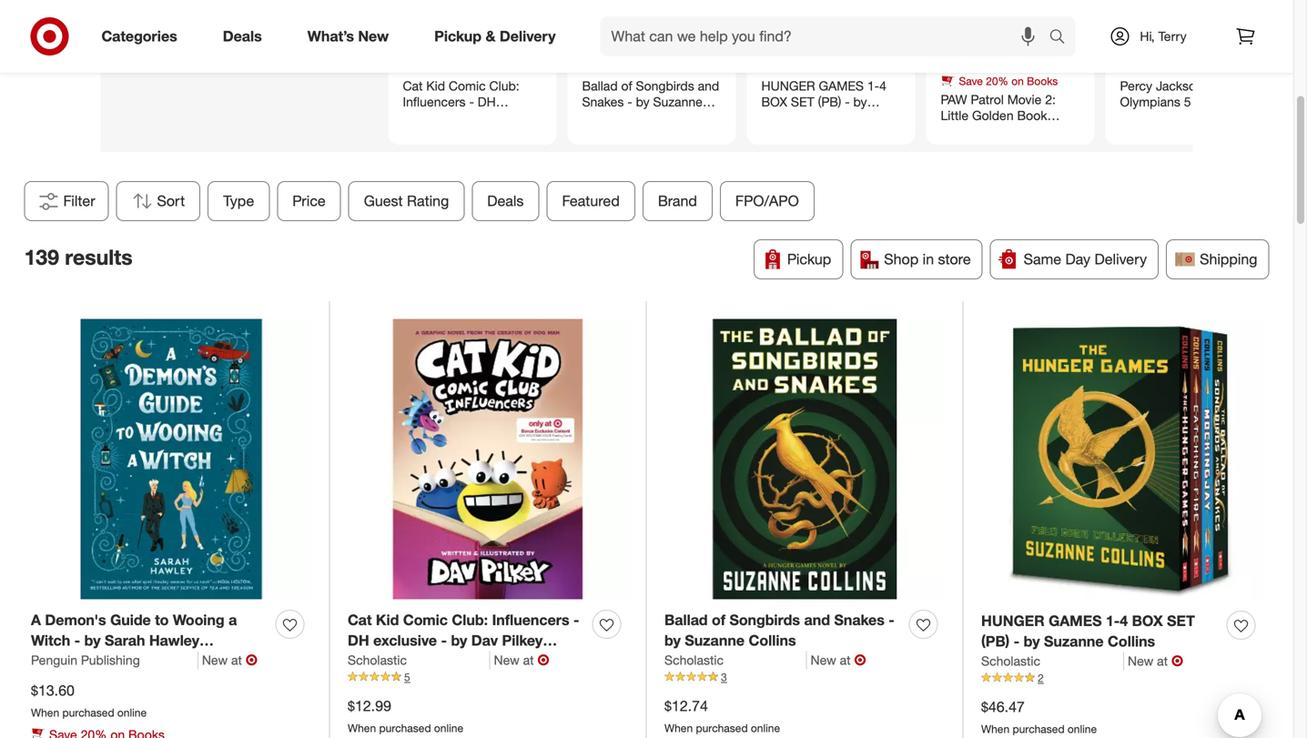 Task type: describe. For each thing, give the bounding box(es) containing it.
online for $12.74
[[751, 722, 780, 735]]

1 horizontal spatial (pb)
[[981, 633, 1010, 651]]

4 inside carousel region
[[880, 78, 887, 94]]

collins down what can we help you find? suggestions appear below search field
[[815, 110, 853, 125]]

scholastic for suzanne
[[665, 652, 724, 668]]

trending
[[136, 0, 271, 7]]

rating
[[407, 192, 449, 210]]

$12.99 when purchased online
[[348, 698, 463, 735]]

save for $46.47
[[780, 60, 804, 74]]

hunger games 1-4 box set (pb) - by suzanne collins image
[[981, 319, 1263, 600]]

set inside carousel region
[[791, 94, 815, 110]]

hunger games 1-4 box set (pb) - by suzanne collins link
[[981, 611, 1220, 652]]

a demon's guide to wooing a witch - by sarah hawley (paperback)
[[31, 611, 237, 671]]

search
[[1041, 29, 1085, 47]]

pickup & delivery link
[[419, 16, 579, 56]]

penguin
[[31, 652, 77, 668]]

20% for $12.74
[[627, 60, 650, 74]]

featured
[[562, 192, 620, 210]]

online for $13.60
[[117, 706, 147, 720]]

1 horizontal spatial 1-
[[1106, 612, 1120, 630]]

dav
[[471, 632, 498, 650]]

139
[[24, 244, 59, 270]]

sarah
[[105, 632, 145, 650]]

save for $12.74
[[600, 60, 624, 74]]

cat
[[348, 611, 372, 629]]

brand
[[658, 192, 697, 210]]

new at ¬ for influencers
[[494, 651, 549, 669]]

new for hunger games 1-4 box set (pb) - by suzanne collins
[[1128, 653, 1154, 669]]

fpo/apo
[[736, 192, 799, 210]]

deals button
[[472, 181, 539, 221]]

publishing
[[81, 652, 140, 668]]

at for snakes
[[840, 652, 851, 668]]

books for $12.99
[[489, 60, 520, 74]]

$5.99
[[960, 59, 987, 73]]

and inside 'link'
[[804, 611, 830, 629]]

shipping button
[[1166, 239, 1270, 279]]

categories link
[[86, 16, 200, 56]]

on for $12.74
[[653, 60, 665, 74]]

guest rating
[[364, 192, 449, 210]]

¬ for ballad of songbirds and snakes - by suzanne collins
[[854, 651, 866, 669]]

$13.60 when purchased online
[[31, 682, 147, 720]]

guest rating button
[[349, 181, 465, 221]]

20% for $33.71
[[1165, 60, 1188, 74]]

store
[[938, 250, 971, 268]]

exclusive
[[373, 632, 437, 650]]

dh
[[348, 632, 369, 650]]

results
[[65, 244, 133, 270]]

type
[[223, 192, 254, 210]]

scholastic for exclusive
[[348, 652, 407, 668]]

when for $13.60
[[31, 706, 59, 720]]

139 results
[[24, 244, 133, 270]]

$4.99 reg $5.99 sale
[[941, 44, 1011, 73]]

a
[[229, 611, 237, 629]]

$12.74 when purchased online
[[665, 698, 780, 735]]

same
[[1024, 250, 1062, 268]]

penguin publishing link
[[31, 651, 198, 670]]

(paperback)
[[31, 653, 115, 671]]

¬ for cat kid comic club: influencers - dh exclusive - by dav pilkey (hardcover)
[[538, 651, 549, 669]]

releases
[[172, 5, 314, 45]]

by inside the a demon's guide to wooing a witch - by sarah hawley (paperback)
[[84, 632, 101, 650]]

songbirds inside ballad of songbirds and snakes - by suzanne collins 'link'
[[730, 611, 800, 629]]

shop in store button
[[851, 239, 983, 279]]

save 20% on books for $46.47
[[780, 60, 879, 74]]

price button
[[277, 181, 341, 221]]

¬ for a demon's guide to wooing a witch - by sarah hawley (paperback)
[[246, 651, 258, 669]]

save for $33.71
[[1138, 60, 1162, 74]]

save 20% on books for $12.99
[[421, 60, 520, 74]]

cat kid comic club: influencers - dh exclusive - by dav pilkey (hardcover)
[[348, 611, 579, 671]]

filter
[[63, 192, 95, 210]]

3
[[721, 671, 727, 684]]

at for wooing
[[231, 652, 242, 668]]

deals for deals button
[[487, 192, 524, 210]]

to
[[155, 611, 169, 629]]

at for box
[[1157, 653, 1168, 669]]

reg
[[941, 59, 957, 73]]

comic
[[403, 611, 448, 629]]

in
[[923, 250, 934, 268]]

online for $12.99
[[434, 722, 463, 735]]

demon's
[[45, 611, 106, 629]]

hawley
[[149, 632, 199, 650]]

what's
[[307, 27, 354, 45]]

on for $46.47
[[832, 60, 845, 74]]

deals link
[[207, 16, 285, 56]]

sort
[[157, 192, 185, 210]]

cat kid comic club: influencers - dh exclusive - by dav pilkey (hardcover) link
[[348, 610, 585, 671]]

type button
[[208, 181, 270, 221]]

ballad of songbirds and snakes - by suzanne collins link
[[665, 610, 902, 651]]

shop
[[884, 250, 919, 268]]

hi,
[[1140, 28, 1155, 44]]

influencers
[[492, 611, 570, 629]]

5 link
[[348, 670, 628, 686]]

What can we help you find? suggestions appear below search field
[[600, 16, 1054, 56]]

purchased for $12.99
[[379, 722, 431, 735]]

kid
[[376, 611, 399, 629]]

2 link
[[981, 671, 1263, 687]]

ballad of songbirds and snakes - by suzanne collins inside 'link'
[[665, 611, 895, 650]]

save for $12.99
[[421, 60, 445, 74]]

purchased for $12.74
[[696, 722, 748, 735]]

search button
[[1041, 16, 1085, 60]]

books for $33.71
[[1206, 60, 1237, 74]]

scholastic link for collins
[[665, 651, 807, 670]]

a
[[31, 611, 41, 629]]

20% for $12.99
[[448, 60, 471, 74]]

1 vertical spatial hunger
[[981, 612, 1045, 630]]

what's new link
[[292, 16, 412, 56]]

scholastic for -
[[981, 653, 1041, 669]]

deals for the deals "link"
[[223, 27, 262, 45]]



Task type: vqa. For each thing, say whether or not it's contained in the screenshot.
1 corresponding to Tbsp
no



Task type: locate. For each thing, give the bounding box(es) containing it.
ballad of songbirds and snakes - by suzanne collins image
[[665, 319, 945, 599]]

box down what can we help you find? suggestions appear below search field
[[762, 94, 787, 110]]

brand button
[[643, 181, 713, 221]]

delivery inside button
[[1095, 250, 1147, 268]]

suzanne inside 'link'
[[685, 632, 745, 650]]

snakes inside 'link'
[[834, 611, 885, 629]]

online down 2 link
[[1068, 722, 1097, 736]]

1 horizontal spatial pickup
[[787, 250, 831, 268]]

0 horizontal spatial scholastic
[[348, 652, 407, 668]]

collins up 2 link
[[1108, 633, 1155, 651]]

ballad inside ballad of songbirds and snakes - by suzanne collins 'link'
[[665, 611, 708, 629]]

pickup button
[[754, 239, 843, 279]]

save 20% on books for $12.74
[[600, 60, 699, 74]]

hi, terry
[[1140, 28, 1187, 44]]

0 vertical spatial $12.74
[[582, 44, 620, 59]]

scholastic
[[348, 652, 407, 668], [665, 652, 724, 668], [981, 653, 1041, 669]]

new at ¬ up 3 link
[[811, 651, 866, 669]]

save 20% on books for $33.71
[[1138, 60, 1237, 74]]

1 vertical spatial delivery
[[1095, 250, 1147, 268]]

new for ballad of songbirds and snakes - by suzanne collins
[[811, 652, 836, 668]]

1 horizontal spatial set
[[1167, 612, 1195, 630]]

same day delivery button
[[990, 239, 1159, 279]]

0 horizontal spatial of
[[621, 78, 632, 94]]

online
[[117, 706, 147, 720], [434, 722, 463, 735], [751, 722, 780, 735], [1068, 722, 1097, 736]]

ballad
[[582, 78, 618, 94], [665, 611, 708, 629]]

1 horizontal spatial $12.99
[[403, 44, 441, 59]]

on
[[474, 60, 486, 74], [653, 60, 665, 74], [832, 60, 845, 74], [1191, 60, 1203, 74], [1012, 74, 1024, 88]]

delivery right day
[[1095, 250, 1147, 268]]

games up 2 link
[[1049, 612, 1102, 630]]

1 horizontal spatial $12.74
[[665, 698, 708, 715]]

(pb) down what can we help you find? suggestions appear below search field
[[818, 94, 841, 110]]

1 vertical spatial and
[[804, 611, 830, 629]]

pickup for pickup
[[787, 250, 831, 268]]

when inside $12.74 when purchased online
[[665, 722, 693, 735]]

cat kid comic club: influencers - dh exclusive - by dav pilkey (hardcover) image
[[348, 319, 628, 599]]

$12.74 for $12.74 when purchased online
[[665, 698, 708, 715]]

new at ¬ for box
[[1128, 652, 1184, 670]]

sale
[[990, 59, 1011, 73]]

0 horizontal spatial hunger games 1-4 box set (pb) - by suzanne collins
[[762, 78, 887, 125]]

new inside the trending new releases
[[280, 0, 349, 7]]

1 vertical spatial snakes
[[834, 611, 885, 629]]

1 vertical spatial deals
[[487, 192, 524, 210]]

online down penguin publishing link
[[117, 706, 147, 720]]

purchased down 2
[[1013, 722, 1065, 736]]

a demon's guide to wooing a witch - by sarah hawley (paperback) image
[[31, 319, 311, 599]]

new at ¬ up 2 link
[[1128, 652, 1184, 670]]

1 horizontal spatial hunger
[[981, 612, 1045, 630]]

$13.60
[[31, 682, 75, 700]]

new up 2 link
[[1128, 653, 1154, 669]]

1 horizontal spatial games
[[1049, 612, 1102, 630]]

0 horizontal spatial ballad
[[582, 78, 618, 94]]

a demon's guide to wooing a witch - by sarah hawley (paperback) link
[[31, 610, 269, 671]]

box inside carousel region
[[762, 94, 787, 110]]

$46.47 inside carousel region
[[762, 44, 800, 59]]

scholastic up the "3"
[[665, 652, 724, 668]]

0 horizontal spatial hunger
[[762, 78, 815, 94]]

hunger up 2
[[981, 612, 1045, 630]]

box up 2 link
[[1132, 612, 1163, 630]]

1- down what can we help you find? suggestions appear below search field
[[867, 78, 880, 94]]

games inside carousel region
[[819, 78, 864, 94]]

guide
[[110, 611, 151, 629]]

witch
[[31, 632, 70, 650]]

when for $46.47
[[981, 722, 1010, 736]]

$46.47 inside $46.47 when purchased online
[[981, 698, 1025, 716]]

terry
[[1159, 28, 1187, 44]]

$12.74 inside carousel region
[[582, 44, 620, 59]]

purchased down 5 on the left bottom of page
[[379, 722, 431, 735]]

songbirds inside carousel region
[[636, 78, 694, 94]]

pickup
[[434, 27, 482, 45], [787, 250, 831, 268]]

1 horizontal spatial 4
[[1120, 612, 1128, 630]]

0 vertical spatial hunger
[[762, 78, 815, 94]]

set up 2 link
[[1167, 612, 1195, 630]]

0 vertical spatial box
[[762, 94, 787, 110]]

new up 3 link
[[811, 652, 836, 668]]

0 vertical spatial of
[[621, 78, 632, 94]]

when for $12.74
[[665, 722, 693, 735]]

scholastic up 2
[[981, 653, 1041, 669]]

deals right rating at the top of the page
[[487, 192, 524, 210]]

0 vertical spatial ballad of songbirds and snakes - by suzanne collins
[[582, 78, 719, 125]]

when inside $46.47 when purchased online
[[981, 722, 1010, 736]]

purchased inside $12.74 when purchased online
[[696, 722, 748, 735]]

new at ¬ down pilkey
[[494, 651, 549, 669]]

4 down what can we help you find? suggestions appear below search field
[[880, 78, 887, 94]]

new for a demon's guide to wooing a witch - by sarah hawley (paperback)
[[202, 652, 228, 668]]

$46.47 when purchased online
[[981, 698, 1097, 736]]

songbirds
[[636, 78, 694, 94], [730, 611, 800, 629]]

0 vertical spatial $46.47
[[762, 44, 800, 59]]

$4.99
[[941, 44, 972, 59]]

0 vertical spatial games
[[819, 78, 864, 94]]

1 vertical spatial hunger games 1-4 box set (pb) - by suzanne collins
[[981, 612, 1195, 651]]

at for influencers
[[523, 652, 534, 668]]

0 horizontal spatial scholastic link
[[348, 651, 490, 670]]

new up what's
[[280, 0, 349, 7]]

featured button
[[547, 181, 635, 221]]

0 horizontal spatial 1-
[[867, 78, 880, 94]]

$46.47 for $46.47 when purchased online
[[981, 698, 1025, 716]]

delivery right &
[[500, 27, 556, 45]]

$33.71
[[1120, 44, 1158, 59]]

2
[[1038, 671, 1044, 685]]

trending new releases
[[136, 0, 349, 45]]

5
[[404, 671, 410, 684]]

1 vertical spatial box
[[1132, 612, 1163, 630]]

$12.99 for $12.99
[[403, 44, 441, 59]]

$12.99 down (hardcover)
[[348, 698, 391, 715]]

ballad of songbirds and snakes - by suzanne collins inside carousel region
[[582, 78, 719, 125]]

20% for $46.47
[[807, 60, 829, 74]]

$12.74 for $12.74
[[582, 44, 620, 59]]

1 horizontal spatial hunger games 1-4 box set (pb) - by suzanne collins
[[981, 612, 1195, 651]]

0 vertical spatial snakes
[[582, 94, 624, 110]]

deals down trending
[[223, 27, 262, 45]]

delivery for same day delivery
[[1095, 250, 1147, 268]]

0 horizontal spatial $12.74
[[582, 44, 620, 59]]

price
[[293, 192, 326, 210]]

0 vertical spatial $12.99
[[403, 44, 441, 59]]

- inside the a demon's guide to wooing a witch - by sarah hawley (paperback)
[[74, 632, 80, 650]]

1 horizontal spatial $46.47
[[981, 698, 1025, 716]]

1 horizontal spatial and
[[804, 611, 830, 629]]

collins
[[582, 110, 621, 125], [815, 110, 853, 125], [749, 632, 796, 650], [1108, 633, 1155, 651]]

3 link
[[665, 670, 945, 686]]

pickup left &
[[434, 27, 482, 45]]

books for $12.74
[[668, 60, 699, 74]]

0 vertical spatial and
[[698, 78, 719, 94]]

1-
[[867, 78, 880, 94], [1106, 612, 1120, 630]]

on for $33.71
[[1191, 60, 1203, 74]]

scholastic link up 2
[[981, 652, 1124, 671]]

box
[[762, 94, 787, 110], [1132, 612, 1163, 630]]

of
[[621, 78, 632, 94], [712, 611, 726, 629]]

snakes inside carousel region
[[582, 94, 624, 110]]

of inside carousel region
[[621, 78, 632, 94]]

collins up featured
[[582, 110, 621, 125]]

$12.99 inside $12.99 when purchased online
[[348, 698, 391, 715]]

$12.99 inside carousel region
[[403, 44, 441, 59]]

online inside $12.99 when purchased online
[[434, 722, 463, 735]]

hunger inside carousel region
[[762, 78, 815, 94]]

purchased down the "3"
[[696, 722, 748, 735]]

1 vertical spatial set
[[1167, 612, 1195, 630]]

scholastic link for by
[[981, 652, 1124, 671]]

0 vertical spatial 1-
[[867, 78, 880, 94]]

0 vertical spatial (pb)
[[818, 94, 841, 110]]

¬ for hunger games 1-4 box set (pb) - by suzanne collins
[[1172, 652, 1184, 670]]

1 vertical spatial $12.74
[[665, 698, 708, 715]]

sort button
[[116, 181, 201, 221]]

guest
[[364, 192, 403, 210]]

collins inside 'link'
[[749, 632, 796, 650]]

0 horizontal spatial games
[[819, 78, 864, 94]]

purchased for $13.60
[[62, 706, 114, 720]]

and
[[698, 78, 719, 94], [804, 611, 830, 629]]

1 vertical spatial 1-
[[1106, 612, 1120, 630]]

1 vertical spatial pickup
[[787, 250, 831, 268]]

same day delivery
[[1024, 250, 1147, 268]]

0 horizontal spatial snakes
[[582, 94, 624, 110]]

when inside $13.60 when purchased online
[[31, 706, 59, 720]]

purchased for $46.47
[[1013, 722, 1065, 736]]

0 horizontal spatial 4
[[880, 78, 887, 94]]

club:
[[452, 611, 488, 629]]

$12.74
[[582, 44, 620, 59], [665, 698, 708, 715]]

filter button
[[24, 181, 109, 221]]

2 horizontal spatial scholastic link
[[981, 652, 1124, 671]]

1 vertical spatial songbirds
[[730, 611, 800, 629]]

2 horizontal spatial scholastic
[[981, 653, 1041, 669]]

save 20% on books
[[421, 60, 520, 74], [600, 60, 699, 74], [780, 60, 879, 74], [1138, 60, 1237, 74], [959, 74, 1058, 88]]

at up 2 link
[[1157, 653, 1168, 669]]

online inside $13.60 when purchased online
[[117, 706, 147, 720]]

scholastic link for -
[[348, 651, 490, 670]]

0 horizontal spatial deals
[[223, 27, 262, 45]]

purchased
[[62, 706, 114, 720], [379, 722, 431, 735], [696, 722, 748, 735], [1013, 722, 1065, 736]]

0 horizontal spatial songbirds
[[636, 78, 694, 94]]

&
[[486, 27, 496, 45]]

1 horizontal spatial delivery
[[1095, 250, 1147, 268]]

save
[[421, 60, 445, 74], [600, 60, 624, 74], [780, 60, 804, 74], [1138, 60, 1162, 74], [959, 74, 983, 88]]

-
[[627, 94, 632, 110], [845, 94, 850, 110], [574, 611, 579, 629], [889, 611, 895, 629], [74, 632, 80, 650], [441, 632, 447, 650], [1014, 633, 1020, 651]]

new down wooing
[[202, 652, 228, 668]]

1- up 2 link
[[1106, 612, 1120, 630]]

scholastic link
[[348, 651, 490, 670], [665, 651, 807, 670], [981, 652, 1124, 671]]

$12.74 inside $12.74 when purchased online
[[665, 698, 708, 715]]

wooing
[[173, 611, 225, 629]]

shop in store
[[884, 250, 971, 268]]

(pb) up $46.47 when purchased online
[[981, 633, 1010, 651]]

online for $46.47
[[1068, 722, 1097, 736]]

carousel region
[[101, 0, 1274, 152]]

at down 'a'
[[231, 652, 242, 668]]

1 vertical spatial of
[[712, 611, 726, 629]]

1 horizontal spatial songbirds
[[730, 611, 800, 629]]

1 vertical spatial ballad of songbirds and snakes - by suzanne collins
[[665, 611, 895, 650]]

books for $46.47
[[848, 60, 879, 74]]

hunger games 1-4 box set (pb) - by suzanne collins up 2 link
[[981, 612, 1195, 651]]

purchased inside $46.47 when purchased online
[[1013, 722, 1065, 736]]

hunger games 1-4 box set (pb) - by suzanne collins
[[762, 78, 887, 125], [981, 612, 1195, 651]]

deals inside button
[[487, 192, 524, 210]]

new
[[280, 0, 349, 7], [358, 27, 389, 45], [202, 652, 228, 668], [494, 652, 520, 668], [811, 652, 836, 668], [1128, 653, 1154, 669]]

1 vertical spatial 4
[[1120, 612, 1128, 630]]

new right what's
[[358, 27, 389, 45]]

hunger games 1-4 box set (pb) - by suzanne collins inside carousel region
[[762, 78, 887, 125]]

$12.99
[[403, 44, 441, 59], [348, 698, 391, 715]]

0 vertical spatial delivery
[[500, 27, 556, 45]]

pilkey
[[502, 632, 543, 650]]

0 horizontal spatial and
[[698, 78, 719, 94]]

1 horizontal spatial scholastic
[[665, 652, 724, 668]]

purchased inside $12.99 when purchased online
[[379, 722, 431, 735]]

on for $12.99
[[474, 60, 486, 74]]

day
[[1066, 250, 1091, 268]]

0 vertical spatial deals
[[223, 27, 262, 45]]

new at ¬ down 'a'
[[202, 651, 258, 669]]

new at ¬
[[202, 651, 258, 669], [494, 651, 549, 669], [811, 651, 866, 669], [1128, 652, 1184, 670]]

online inside $12.74 when purchased online
[[751, 722, 780, 735]]

0 vertical spatial songbirds
[[636, 78, 694, 94]]

hunger games 1-4 box set (pb) - by suzanne collins down what can we help you find? suggestions appear below search field
[[762, 78, 887, 125]]

what's new
[[307, 27, 389, 45]]

$12.99 for $12.99 when purchased online
[[348, 698, 391, 715]]

new for cat kid comic club: influencers - dh exclusive - by dav pilkey (hardcover)
[[494, 652, 520, 668]]

when for $12.99
[[348, 722, 376, 735]]

online down 5 link
[[434, 722, 463, 735]]

delivery for pickup & delivery
[[500, 27, 556, 45]]

pickup for pickup & delivery
[[434, 27, 482, 45]]

and inside carousel region
[[698, 78, 719, 94]]

purchased down $13.60
[[62, 706, 114, 720]]

4 up 2 link
[[1120, 612, 1128, 630]]

set
[[791, 94, 815, 110], [1167, 612, 1195, 630]]

scholastic down dh
[[348, 652, 407, 668]]

(pb) inside carousel region
[[818, 94, 841, 110]]

$46.47 for $46.47
[[762, 44, 800, 59]]

1- inside carousel region
[[867, 78, 880, 94]]

0 vertical spatial ballad
[[582, 78, 618, 94]]

1 vertical spatial ballad
[[665, 611, 708, 629]]

pickup down the fpo/apo "button"
[[787, 250, 831, 268]]

1 vertical spatial $12.99
[[348, 698, 391, 715]]

snakes
[[582, 94, 624, 110], [834, 611, 885, 629]]

0 vertical spatial pickup
[[434, 27, 482, 45]]

$12.99 left &
[[403, 44, 441, 59]]

0 horizontal spatial set
[[791, 94, 815, 110]]

fpo/apo button
[[720, 181, 815, 221]]

1 horizontal spatial scholastic link
[[665, 651, 807, 670]]

0 horizontal spatial pickup
[[434, 27, 482, 45]]

at up 3 link
[[840, 652, 851, 668]]

0 horizontal spatial (pb)
[[818, 94, 841, 110]]

1 vertical spatial $46.47
[[981, 698, 1025, 716]]

0 horizontal spatial box
[[762, 94, 787, 110]]

categories
[[102, 27, 177, 45]]

when inside $12.99 when purchased online
[[348, 722, 376, 735]]

¬
[[246, 651, 258, 669], [538, 651, 549, 669], [854, 651, 866, 669], [1172, 652, 1184, 670]]

0 horizontal spatial delivery
[[500, 27, 556, 45]]

of inside 'link'
[[712, 611, 726, 629]]

set down what can we help you find? suggestions appear below search field
[[791, 94, 815, 110]]

0 vertical spatial set
[[791, 94, 815, 110]]

scholastic link up 5 on the left bottom of page
[[348, 651, 490, 670]]

1 horizontal spatial deals
[[487, 192, 524, 210]]

0 horizontal spatial $46.47
[[762, 44, 800, 59]]

1 horizontal spatial snakes
[[834, 611, 885, 629]]

new down pilkey
[[494, 652, 520, 668]]

1 vertical spatial games
[[1049, 612, 1102, 630]]

games
[[819, 78, 864, 94], [1049, 612, 1102, 630]]

new at ¬ for wooing
[[202, 651, 258, 669]]

deals inside "link"
[[223, 27, 262, 45]]

box inside the hunger games 1-4 box set (pb) - by suzanne collins link
[[1132, 612, 1163, 630]]

1 vertical spatial (pb)
[[981, 633, 1010, 651]]

1 horizontal spatial ballad
[[665, 611, 708, 629]]

purchased inside $13.60 when purchased online
[[62, 706, 114, 720]]

penguin publishing
[[31, 652, 140, 668]]

shipping
[[1200, 250, 1258, 268]]

(hardcover)
[[348, 653, 428, 671]]

0 vertical spatial hunger games 1-4 box set (pb) - by suzanne collins
[[762, 78, 887, 125]]

1 horizontal spatial of
[[712, 611, 726, 629]]

pickup & delivery
[[434, 27, 556, 45]]

games down what can we help you find? suggestions appear below search field
[[819, 78, 864, 94]]

new at ¬ for snakes
[[811, 651, 866, 669]]

pickup inside button
[[787, 250, 831, 268]]

scholastic link up the "3"
[[665, 651, 807, 670]]

0 vertical spatial 4
[[880, 78, 887, 94]]

0 horizontal spatial $12.99
[[348, 698, 391, 715]]

online down 3 link
[[751, 722, 780, 735]]

books
[[489, 60, 520, 74], [668, 60, 699, 74], [848, 60, 879, 74], [1206, 60, 1237, 74], [1027, 74, 1058, 88]]

ballad inside carousel region
[[582, 78, 618, 94]]

20%
[[448, 60, 471, 74], [627, 60, 650, 74], [807, 60, 829, 74], [1165, 60, 1188, 74], [986, 74, 1009, 88]]

by inside cat kid comic club: influencers - dh exclusive - by dav pilkey (hardcover)
[[451, 632, 467, 650]]

hunger down what can we help you find? suggestions appear below search field
[[762, 78, 815, 94]]

at down pilkey
[[523, 652, 534, 668]]

collins up 3 link
[[749, 632, 796, 650]]

1 horizontal spatial box
[[1132, 612, 1163, 630]]

online inside $46.47 when purchased online
[[1068, 722, 1097, 736]]



